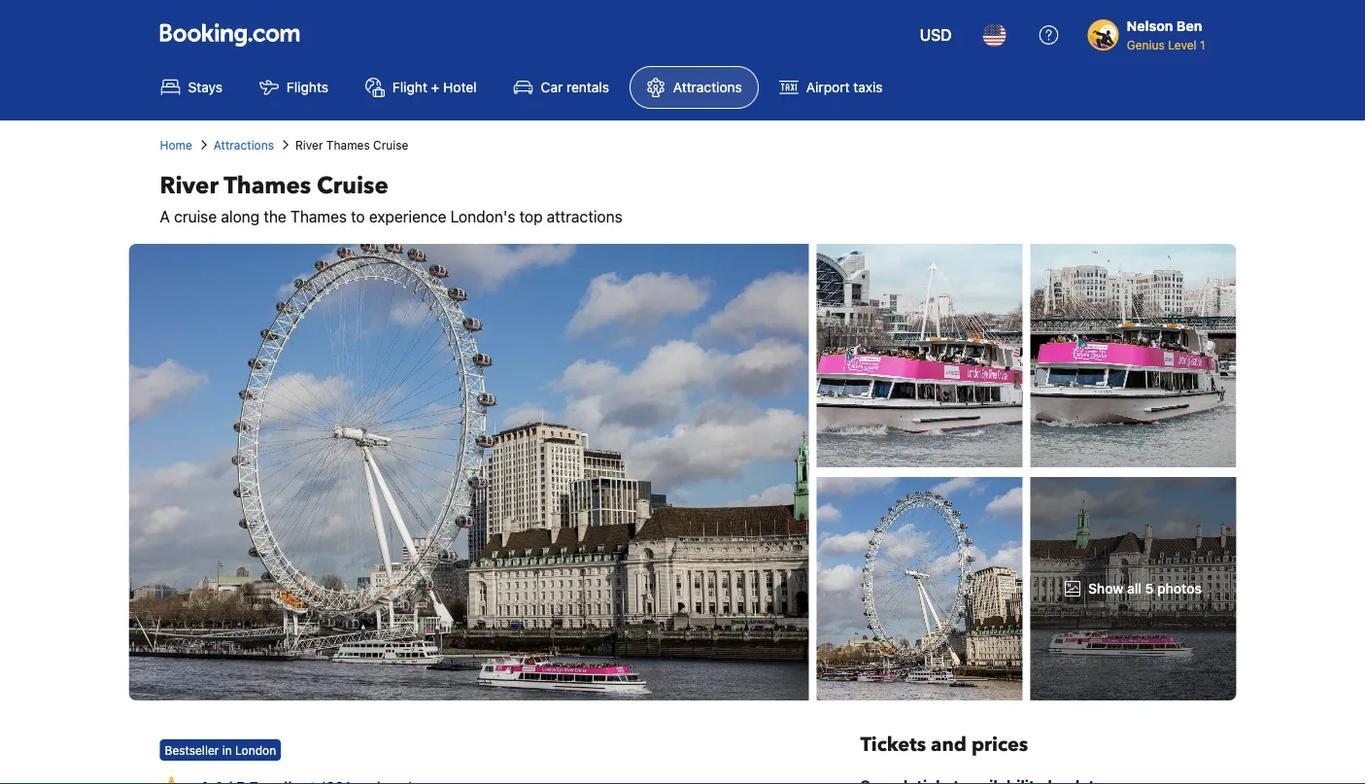 Task type: locate. For each thing, give the bounding box(es) containing it.
cruise
[[174, 207, 217, 226]]

car rentals
[[541, 79, 609, 95]]

thames left to
[[291, 207, 347, 226]]

thames up river thames cruise a cruise along the thames to experience london's top attractions
[[326, 138, 370, 152]]

river down flights
[[295, 138, 323, 152]]

cruise up river thames cruise a cruise along the thames to experience london's top attractions
[[373, 138, 409, 152]]

cruise up to
[[317, 170, 388, 202]]

1 vertical spatial cruise
[[317, 170, 388, 202]]

usd button
[[908, 12, 964, 58]]

attractions
[[673, 79, 742, 95], [214, 138, 274, 152]]

show all 5 photos
[[1088, 581, 1202, 597]]

1 vertical spatial river
[[160, 170, 219, 202]]

river for river thames cruise a cruise along the thames to experience london's top attractions
[[160, 170, 219, 202]]

river inside river thames cruise a cruise along the thames to experience london's top attractions
[[160, 170, 219, 202]]

in
[[222, 743, 232, 757]]

attractions
[[547, 207, 623, 226]]

thames for river thames cruise
[[326, 138, 370, 152]]

thames up 'the'
[[224, 170, 311, 202]]

cruise
[[373, 138, 409, 152], [317, 170, 388, 202]]

attractions link
[[630, 66, 759, 109], [214, 136, 274, 154]]

flight
[[393, 79, 428, 95]]

0 horizontal spatial attractions
[[214, 138, 274, 152]]

1 horizontal spatial attractions
[[673, 79, 742, 95]]

tickets and prices
[[860, 732, 1029, 759]]

1 vertical spatial thames
[[224, 170, 311, 202]]

river thames cruise
[[295, 138, 409, 152]]

genius
[[1127, 38, 1165, 52]]

taxis
[[854, 79, 883, 95]]

1 horizontal spatial river
[[295, 138, 323, 152]]

river up cruise
[[160, 170, 219, 202]]

top
[[519, 207, 543, 226]]

0 vertical spatial river
[[295, 138, 323, 152]]

cruise inside river thames cruise a cruise along the thames to experience london's top attractions
[[317, 170, 388, 202]]

experience
[[369, 207, 446, 226]]

river
[[295, 138, 323, 152], [160, 170, 219, 202]]

1 vertical spatial attractions
[[214, 138, 274, 152]]

rentals
[[567, 79, 609, 95]]

1 vertical spatial attractions link
[[214, 136, 274, 154]]

0 vertical spatial thames
[[326, 138, 370, 152]]

2 vertical spatial thames
[[291, 207, 347, 226]]

0 vertical spatial cruise
[[373, 138, 409, 152]]

ben
[[1177, 18, 1203, 34]]

flight + hotel
[[393, 79, 477, 95]]

airport taxis link
[[763, 66, 899, 109]]

bestseller in london
[[165, 743, 276, 757]]

1 horizontal spatial attractions link
[[630, 66, 759, 109]]

thames
[[326, 138, 370, 152], [224, 170, 311, 202], [291, 207, 347, 226]]

photos
[[1157, 581, 1202, 597]]

and
[[931, 732, 967, 759]]

level
[[1168, 38, 1197, 52]]

to
[[351, 207, 365, 226]]

0 horizontal spatial river
[[160, 170, 219, 202]]

nelson ben genius level 1
[[1127, 18, 1206, 52]]



Task type: vqa. For each thing, say whether or not it's contained in the screenshot.
Airport
yes



Task type: describe. For each thing, give the bounding box(es) containing it.
car
[[541, 79, 563, 95]]

thames for river thames cruise a cruise along the thames to experience london's top attractions
[[224, 170, 311, 202]]

stays
[[188, 79, 222, 95]]

0 vertical spatial attractions link
[[630, 66, 759, 109]]

cruise for river thames cruise
[[373, 138, 409, 152]]

flights
[[287, 79, 328, 95]]

booking.com image
[[160, 23, 300, 47]]

all
[[1127, 581, 1142, 597]]

0 horizontal spatial attractions link
[[214, 136, 274, 154]]

usd
[[920, 26, 952, 44]]

your account menu nelson ben genius level 1 element
[[1088, 9, 1213, 53]]

river for river thames cruise
[[295, 138, 323, 152]]

bestseller
[[165, 743, 219, 757]]

1
[[1200, 38, 1206, 52]]

stays link
[[144, 66, 239, 109]]

prices
[[972, 732, 1029, 759]]

home
[[160, 138, 192, 152]]

0 vertical spatial attractions
[[673, 79, 742, 95]]

cruise for river thames cruise a cruise along the thames to experience london's top attractions
[[317, 170, 388, 202]]

airport
[[806, 79, 850, 95]]

london's
[[451, 207, 515, 226]]

the
[[264, 207, 286, 226]]

river thames cruise a cruise along the thames to experience london's top attractions
[[160, 170, 623, 226]]

tickets
[[860, 732, 926, 759]]

airport taxis
[[806, 79, 883, 95]]

along
[[221, 207, 260, 226]]

hotel
[[443, 79, 477, 95]]

home link
[[160, 136, 192, 154]]

london
[[235, 743, 276, 757]]

5
[[1145, 581, 1154, 597]]

flights link
[[243, 66, 345, 109]]

a
[[160, 207, 170, 226]]

show
[[1088, 581, 1124, 597]]

+
[[431, 79, 440, 95]]

car rentals link
[[497, 66, 626, 109]]

flight + hotel link
[[349, 66, 493, 109]]

nelson
[[1127, 18, 1173, 34]]



